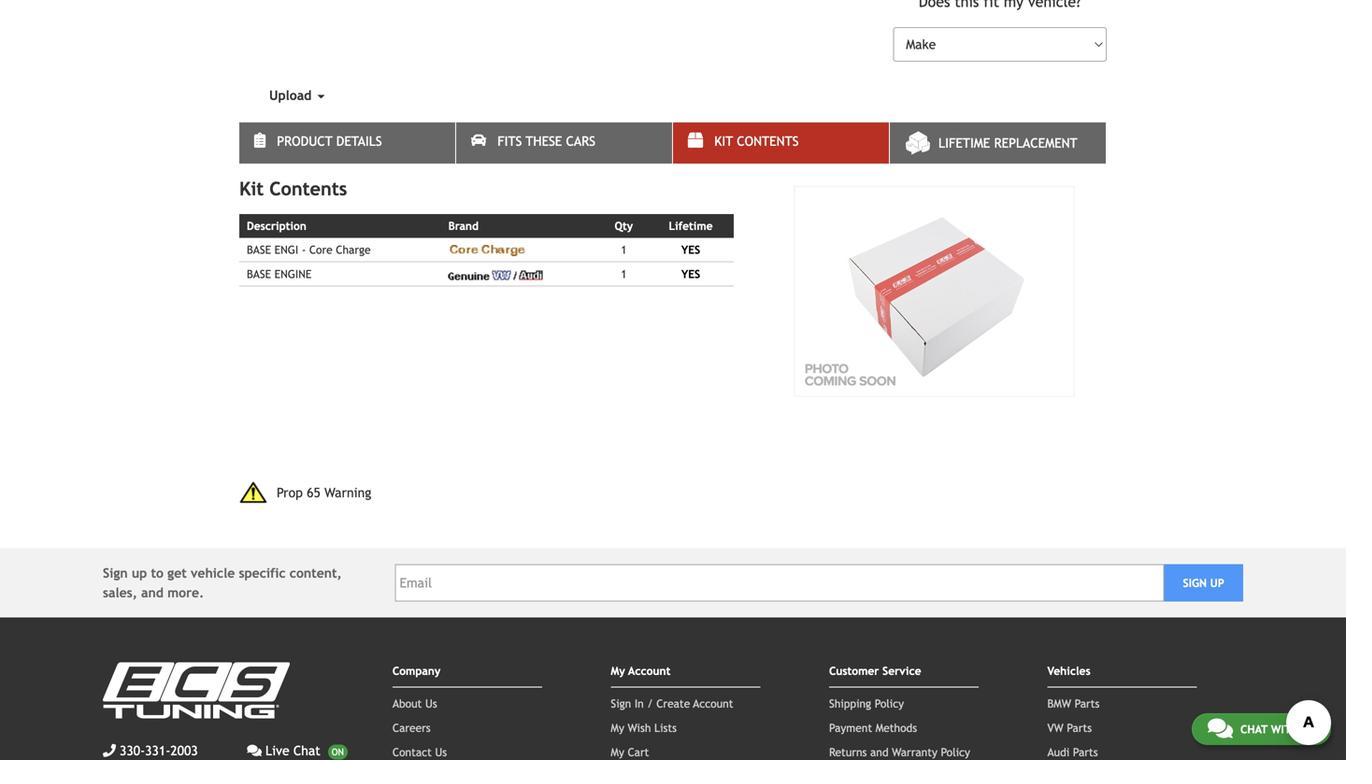 Task type: locate. For each thing, give the bounding box(es) containing it.
0 vertical spatial policy
[[875, 697, 905, 711]]

comments image inside live chat link
[[247, 745, 262, 758]]

policy
[[875, 697, 905, 711], [941, 746, 971, 759]]

1 horizontal spatial and
[[871, 746, 889, 759]]

0 horizontal spatial chat
[[294, 744, 321, 759]]

policy up methods
[[875, 697, 905, 711]]

corecharge - corporate logo image
[[449, 245, 527, 256]]

1 horizontal spatial kit contents
[[715, 134, 799, 149]]

base left engine
[[247, 267, 271, 281]]

company
[[393, 665, 441, 678]]

yes
[[682, 243, 701, 256], [682, 267, 701, 281]]

and down to
[[141, 586, 164, 601]]

0 vertical spatial comments image
[[1208, 717, 1234, 740]]

with
[[1272, 723, 1299, 736]]

us right the with
[[1303, 723, 1316, 736]]

0 vertical spatial and
[[141, 586, 164, 601]]

base left engi
[[247, 243, 271, 256]]

fits these cars link
[[456, 123, 673, 164]]

account
[[629, 665, 671, 678], [694, 697, 734, 711]]

lifetime replacement link
[[890, 123, 1107, 164]]

1 yes from the top
[[682, 243, 701, 256]]

and
[[141, 586, 164, 601], [871, 746, 889, 759]]

upload button
[[239, 77, 355, 114]]

0 vertical spatial us
[[426, 697, 437, 711]]

1 horizontal spatial account
[[694, 697, 734, 711]]

0 vertical spatial account
[[629, 665, 671, 678]]

up inside button
[[1211, 577, 1225, 590]]

lifetime replacement
[[939, 136, 1078, 151]]

my for my wish lists
[[611, 722, 625, 735]]

replacement
[[995, 136, 1078, 151]]

sign up button
[[1165, 565, 1244, 602]]

2 1 from the top
[[621, 267, 627, 281]]

up for sign up to get vehicle specific content, sales, and more.
[[132, 566, 147, 581]]

careers
[[393, 722, 431, 735]]

1 my from the top
[[611, 665, 626, 678]]

1 vertical spatial chat
[[294, 744, 321, 759]]

parts right bmw
[[1075, 697, 1100, 711]]

lifetime left replacement
[[939, 136, 991, 151]]

my left cart
[[611, 746, 625, 759]]

my
[[611, 665, 626, 678], [611, 722, 625, 735], [611, 746, 625, 759]]

1 vertical spatial my
[[611, 722, 625, 735]]

lifetime right qty
[[669, 220, 713, 233]]

1 vertical spatial kit
[[239, 178, 264, 200]]

0 horizontal spatial contents
[[270, 178, 347, 200]]

bmw
[[1048, 697, 1072, 711]]

2 my from the top
[[611, 722, 625, 735]]

chat
[[1241, 723, 1268, 736], [294, 744, 321, 759]]

audi parts
[[1048, 746, 1099, 759]]

specific
[[239, 566, 286, 581]]

1 vertical spatial yes
[[682, 267, 701, 281]]

up
[[132, 566, 147, 581], [1211, 577, 1225, 590]]

comments image
[[1208, 717, 1234, 740], [247, 745, 262, 758]]

audi parts link
[[1048, 746, 1099, 759]]

parts
[[1075, 697, 1100, 711], [1068, 722, 1093, 735], [1074, 746, 1099, 759]]

us right about at the left bottom
[[426, 697, 437, 711]]

chat with us
[[1241, 723, 1316, 736]]

placeholder image
[[794, 186, 1075, 397]]

payment methods
[[830, 722, 918, 735]]

account right the create
[[694, 697, 734, 711]]

1 horizontal spatial policy
[[941, 746, 971, 759]]

1 vertical spatial contents
[[270, 178, 347, 200]]

customer service
[[830, 665, 922, 678]]

lifetime for lifetime replacement
[[939, 136, 991, 151]]

up for sign up
[[1211, 577, 1225, 590]]

331-
[[145, 744, 171, 759]]

0 horizontal spatial kit
[[239, 178, 264, 200]]

1 vertical spatial comments image
[[247, 745, 262, 758]]

vw parts
[[1048, 722, 1093, 735]]

my up the my wish lists link
[[611, 665, 626, 678]]

2 vertical spatial my
[[611, 746, 625, 759]]

1 vertical spatial account
[[694, 697, 734, 711]]

330-331-2003 link
[[103, 741, 198, 760]]

0 vertical spatial yes
[[682, 243, 701, 256]]

1 vertical spatial base
[[247, 267, 271, 281]]

1 vertical spatial 1
[[621, 267, 627, 281]]

0 horizontal spatial kit contents
[[239, 178, 347, 200]]

0 vertical spatial contents
[[737, 134, 799, 149]]

payment methods link
[[830, 722, 918, 735]]

kit contents
[[715, 134, 799, 149], [239, 178, 347, 200]]

my left wish at left bottom
[[611, 722, 625, 735]]

up inside sign up to get vehicle specific content, sales, and more.
[[132, 566, 147, 581]]

2003
[[171, 744, 198, 759]]

sign inside sign up to get vehicle specific content, sales, and more.
[[103, 566, 128, 581]]

us
[[426, 697, 437, 711], [1303, 723, 1316, 736], [435, 746, 447, 759]]

careers link
[[393, 722, 431, 735]]

1 horizontal spatial chat
[[1241, 723, 1268, 736]]

0 horizontal spatial comments image
[[247, 745, 262, 758]]

shipping
[[830, 697, 872, 711]]

comments image left live
[[247, 745, 262, 758]]

1 horizontal spatial up
[[1211, 577, 1225, 590]]

and down payment methods
[[871, 746, 889, 759]]

0 horizontal spatial sign
[[103, 566, 128, 581]]

parts right vw
[[1068, 722, 1093, 735]]

0 vertical spatial my
[[611, 665, 626, 678]]

0 horizontal spatial up
[[132, 566, 147, 581]]

live chat
[[266, 744, 321, 759]]

charge
[[336, 243, 371, 256]]

330-
[[120, 744, 145, 759]]

sign
[[103, 566, 128, 581], [1184, 577, 1208, 590], [611, 697, 632, 711]]

my for my cart
[[611, 746, 625, 759]]

0 vertical spatial parts
[[1075, 697, 1100, 711]]

1 vertical spatial lifetime
[[669, 220, 713, 233]]

vw
[[1048, 722, 1064, 735]]

1 horizontal spatial sign
[[611, 697, 632, 711]]

0 vertical spatial 1
[[621, 243, 627, 256]]

us for about us
[[426, 697, 437, 711]]

1 horizontal spatial comments image
[[1208, 717, 1234, 740]]

kit
[[715, 134, 733, 149], [239, 178, 264, 200]]

1 base from the top
[[247, 243, 271, 256]]

0 horizontal spatial lifetime
[[669, 220, 713, 233]]

sign inside button
[[1184, 577, 1208, 590]]

1 vertical spatial parts
[[1068, 722, 1093, 735]]

lifetime
[[939, 136, 991, 151], [669, 220, 713, 233]]

0 vertical spatial lifetime
[[939, 136, 991, 151]]

chat left the with
[[1241, 723, 1268, 736]]

us right contact
[[435, 746, 447, 759]]

to
[[151, 566, 164, 581]]

comments image for live
[[247, 745, 262, 758]]

customer
[[830, 665, 880, 678]]

vehicle
[[191, 566, 235, 581]]

2 yes from the top
[[682, 267, 701, 281]]

2 horizontal spatial sign
[[1184, 577, 1208, 590]]

contact us link
[[393, 746, 447, 759]]

genuine volkswagen audi - corporate logo image
[[449, 271, 543, 280]]

0 horizontal spatial and
[[141, 586, 164, 601]]

1 1 from the top
[[621, 243, 627, 256]]

base engi - core charge
[[247, 243, 371, 256]]

65
[[307, 485, 321, 500]]

0 vertical spatial kit
[[715, 134, 733, 149]]

1 horizontal spatial contents
[[737, 134, 799, 149]]

contents
[[737, 134, 799, 149], [270, 178, 347, 200]]

fits these cars
[[498, 134, 596, 149]]

policy right warranty
[[941, 746, 971, 759]]

1 horizontal spatial lifetime
[[939, 136, 991, 151]]

base engine
[[247, 267, 312, 281]]

my account
[[611, 665, 671, 678]]

chat right live
[[294, 744, 321, 759]]

2 vertical spatial us
[[435, 746, 447, 759]]

0 vertical spatial base
[[247, 243, 271, 256]]

sign in / create account link
[[611, 697, 734, 711]]

comments image inside chat with us link
[[1208, 717, 1234, 740]]

3 my from the top
[[611, 746, 625, 759]]

get
[[168, 566, 187, 581]]

contact
[[393, 746, 432, 759]]

0 horizontal spatial account
[[629, 665, 671, 678]]

lists
[[655, 722, 677, 735]]

2 vertical spatial parts
[[1074, 746, 1099, 759]]

about us
[[393, 697, 437, 711]]

2 base from the top
[[247, 267, 271, 281]]

1 vertical spatial kit contents
[[239, 178, 347, 200]]

account up /
[[629, 665, 671, 678]]

parts right audi
[[1074, 746, 1099, 759]]

1
[[621, 243, 627, 256], [621, 267, 627, 281]]

contact us
[[393, 746, 447, 759]]

comments image left chat with us
[[1208, 717, 1234, 740]]

1 horizontal spatial kit
[[715, 134, 733, 149]]



Task type: describe. For each thing, give the bounding box(es) containing it.
vehicles
[[1048, 665, 1091, 678]]

fits
[[498, 134, 522, 149]]

cars
[[566, 134, 596, 149]]

warning
[[325, 485, 372, 500]]

about us link
[[393, 697, 437, 711]]

bmw parts link
[[1048, 697, 1100, 711]]

core
[[309, 243, 333, 256]]

0 vertical spatial chat
[[1241, 723, 1268, 736]]

330-331-2003
[[120, 744, 198, 759]]

my cart link
[[611, 746, 649, 759]]

us for contact us
[[435, 746, 447, 759]]

methods
[[876, 722, 918, 735]]

shipping policy link
[[830, 697, 905, 711]]

yes for base engine
[[682, 267, 701, 281]]

/
[[648, 697, 653, 711]]

base for base engine
[[247, 267, 271, 281]]

shipping policy
[[830, 697, 905, 711]]

more.
[[168, 586, 204, 601]]

sales,
[[103, 586, 137, 601]]

sign in / create account
[[611, 697, 734, 711]]

parts for bmw parts
[[1075, 697, 1100, 711]]

-
[[302, 243, 306, 256]]

ecs tuning image
[[103, 663, 290, 719]]

upload
[[269, 88, 316, 103]]

product
[[277, 134, 333, 149]]

my wish lists link
[[611, 722, 677, 735]]

cart
[[628, 746, 649, 759]]

product details link
[[239, 123, 456, 164]]

these
[[526, 134, 562, 149]]

sign for sign up
[[1184, 577, 1208, 590]]

sign up
[[1184, 577, 1225, 590]]

about
[[393, 697, 422, 711]]

bmw parts
[[1048, 697, 1100, 711]]

chat with us link
[[1192, 714, 1332, 745]]

create
[[657, 697, 691, 711]]

0 vertical spatial kit contents
[[715, 134, 799, 149]]

and inside sign up to get vehicle specific content, sales, and more.
[[141, 586, 164, 601]]

base for base engi - core charge
[[247, 243, 271, 256]]

product details
[[277, 134, 382, 149]]

parts for audi parts
[[1074, 746, 1099, 759]]

qty
[[615, 220, 633, 233]]

details
[[336, 134, 382, 149]]

live
[[266, 744, 290, 759]]

1 vertical spatial and
[[871, 746, 889, 759]]

0 horizontal spatial policy
[[875, 697, 905, 711]]

yes for base engi - core charge
[[682, 243, 701, 256]]

my for my account
[[611, 665, 626, 678]]

description
[[247, 220, 307, 233]]

1 vertical spatial policy
[[941, 746, 971, 759]]

my wish lists
[[611, 722, 677, 735]]

comments image for chat
[[1208, 717, 1234, 740]]

1 for base engine
[[621, 267, 627, 281]]

returns and warranty policy
[[830, 746, 971, 759]]

in
[[635, 697, 644, 711]]

1 for base engi - core charge
[[621, 243, 627, 256]]

Email email field
[[395, 565, 1165, 602]]

engi
[[275, 243, 299, 256]]

service
[[883, 665, 922, 678]]

payment
[[830, 722, 873, 735]]

prop
[[277, 485, 303, 500]]

vw parts link
[[1048, 722, 1093, 735]]

my cart
[[611, 746, 649, 759]]

sign for sign in / create account
[[611, 697, 632, 711]]

content,
[[290, 566, 342, 581]]

kit contents link
[[673, 123, 890, 164]]

returns and warranty policy link
[[830, 746, 971, 759]]

brand
[[449, 220, 479, 233]]

lifetime for lifetime
[[669, 220, 713, 233]]

engine
[[275, 267, 312, 281]]

sign up to get vehicle specific content, sales, and more.
[[103, 566, 342, 601]]

returns
[[830, 746, 867, 759]]

1 vertical spatial us
[[1303, 723, 1316, 736]]

wish
[[628, 722, 651, 735]]

warranty
[[892, 746, 938, 759]]

phone image
[[103, 745, 116, 758]]

live chat link
[[247, 741, 348, 760]]

prop 65 warning
[[277, 485, 372, 500]]

prop 65 warning image
[[239, 482, 268, 504]]

sign for sign up to get vehicle specific content, sales, and more.
[[103, 566, 128, 581]]

audi
[[1048, 746, 1070, 759]]

parts for vw parts
[[1068, 722, 1093, 735]]



Task type: vqa. For each thing, say whether or not it's contained in the screenshot.
330-331-2003 link
yes



